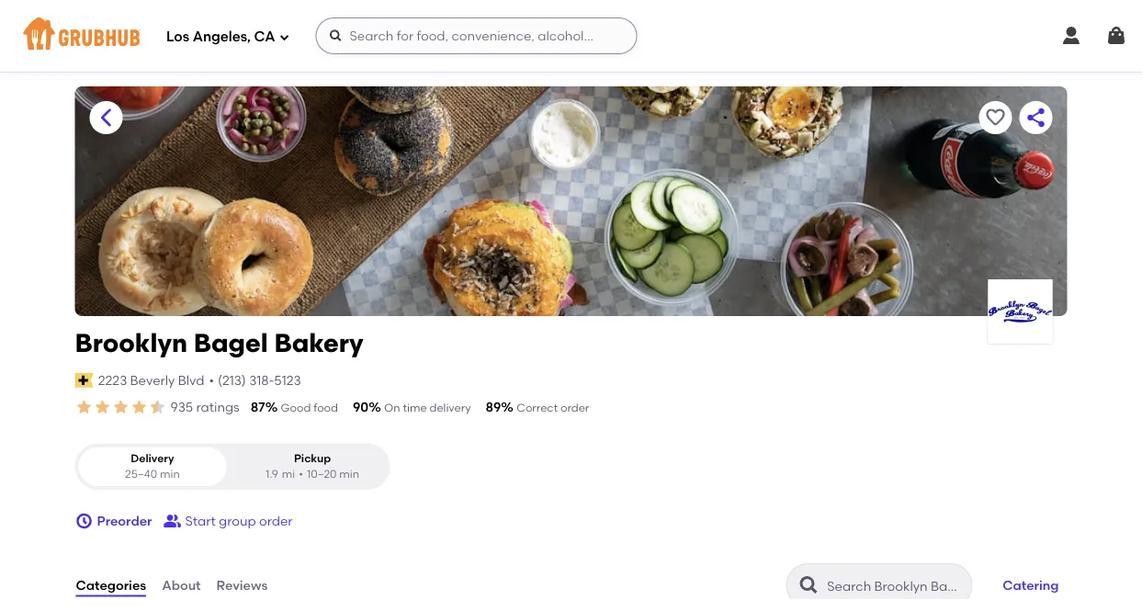 Task type: vqa. For each thing, say whether or not it's contained in the screenshot.
the Search icon
yes



Task type: describe. For each thing, give the bounding box(es) containing it.
• inside pickup 1.9 mi • 10–20 min
[[299, 468, 303, 481]]

beverly
[[130, 373, 175, 388]]

people icon image
[[163, 512, 182, 531]]

Search for food, convenience, alcohol... search field
[[316, 17, 638, 54]]

Search Brooklyn Bagel Bakery search field
[[826, 577, 967, 595]]

categories
[[76, 578, 146, 593]]

min inside delivery 25–40 min
[[160, 468, 180, 481]]

2223
[[98, 373, 127, 388]]

delivery
[[131, 452, 174, 465]]

2223 beverly blvd button
[[97, 370, 205, 391]]

preorder button
[[75, 505, 152, 538]]

0 horizontal spatial svg image
[[279, 32, 290, 43]]

25–40
[[125, 468, 157, 481]]

caret left icon image
[[95, 107, 117, 129]]

time
[[403, 401, 427, 415]]

reviews button
[[216, 553, 269, 600]]

catering
[[1003, 578, 1060, 593]]

5123
[[274, 373, 301, 388]]

pickup
[[294, 452, 331, 465]]

main navigation navigation
[[0, 0, 1143, 72]]

1 horizontal spatial order
[[561, 401, 590, 415]]

ca
[[254, 29, 275, 45]]

delivery
[[430, 401, 471, 415]]

mi
[[282, 468, 295, 481]]

brooklyn bagel bakery logo image
[[989, 280, 1053, 344]]

search icon image
[[798, 575, 820, 597]]

good
[[281, 401, 311, 415]]

on time delivery
[[384, 401, 471, 415]]

svg image inside preorder button
[[75, 512, 93, 531]]

group
[[219, 513, 256, 529]]

delivery 25–40 min
[[125, 452, 180, 481]]

option group containing delivery 25–40 min
[[75, 443, 390, 490]]

bagel
[[194, 328, 268, 359]]

bakery
[[274, 328, 364, 359]]

1.9
[[266, 468, 278, 481]]

start
[[185, 513, 216, 529]]

10–20
[[307, 468, 337, 481]]

reviews
[[217, 578, 268, 593]]

good food
[[281, 401, 338, 415]]

angeles,
[[193, 29, 251, 45]]

share icon image
[[1026, 107, 1048, 129]]

90
[[353, 399, 369, 415]]

0 horizontal spatial •
[[209, 373, 214, 388]]



Task type: locate. For each thing, give the bounding box(es) containing it.
• (213) 318-5123
[[209, 373, 301, 388]]

0 vertical spatial order
[[561, 401, 590, 415]]

•
[[209, 373, 214, 388], [299, 468, 303, 481]]

about
[[162, 578, 201, 593]]

preorder
[[97, 513, 152, 529]]

save this restaurant image
[[985, 107, 1007, 129]]

1 horizontal spatial •
[[299, 468, 303, 481]]

star icon image
[[75, 398, 93, 416], [93, 398, 112, 416], [112, 398, 130, 416], [130, 398, 148, 416], [148, 398, 167, 416], [148, 398, 167, 416]]

935 ratings
[[171, 399, 240, 415]]

1 vertical spatial order
[[259, 513, 293, 529]]

brooklyn
[[75, 328, 188, 359]]

2 min from the left
[[340, 468, 360, 481]]

0 horizontal spatial svg image
[[75, 512, 93, 531]]

food
[[314, 401, 338, 415]]

ratings
[[196, 399, 240, 415]]

• right blvd
[[209, 373, 214, 388]]

min
[[160, 468, 180, 481], [340, 468, 360, 481]]

order right group
[[259, 513, 293, 529]]

1 horizontal spatial svg image
[[329, 29, 343, 43]]

1 horizontal spatial svg image
[[1061, 25, 1083, 47]]

start group order button
[[163, 505, 293, 538]]

correct order
[[517, 401, 590, 415]]

min inside pickup 1.9 mi • 10–20 min
[[340, 468, 360, 481]]

2 horizontal spatial svg image
[[1106, 25, 1128, 47]]

0 vertical spatial •
[[209, 373, 214, 388]]

0 horizontal spatial order
[[259, 513, 293, 529]]

935
[[171, 399, 193, 415]]

min right the 10–20
[[340, 468, 360, 481]]

(213) 318-5123 button
[[218, 371, 301, 390]]

los angeles, ca
[[166, 29, 275, 45]]

order right correct
[[561, 401, 590, 415]]

• right mi
[[299, 468, 303, 481]]

1 horizontal spatial min
[[340, 468, 360, 481]]

min down delivery
[[160, 468, 180, 481]]

catering button
[[995, 566, 1068, 600]]

about button
[[161, 553, 202, 600]]

on
[[384, 401, 400, 415]]

order
[[561, 401, 590, 415], [259, 513, 293, 529]]

blvd
[[178, 373, 205, 388]]

0 horizontal spatial min
[[160, 468, 180, 481]]

subscription pass image
[[75, 373, 94, 388]]

87
[[251, 399, 265, 415]]

(213)
[[218, 373, 246, 388]]

2223 beverly blvd
[[98, 373, 205, 388]]

318-
[[249, 373, 274, 388]]

1 vertical spatial •
[[299, 468, 303, 481]]

option group
[[75, 443, 390, 490]]

correct
[[517, 401, 558, 415]]

svg image
[[329, 29, 343, 43], [279, 32, 290, 43]]

save this restaurant button
[[980, 101, 1013, 134]]

start group order
[[185, 513, 293, 529]]

order inside button
[[259, 513, 293, 529]]

brooklyn bagel bakery
[[75, 328, 364, 359]]

categories button
[[75, 553, 147, 600]]

los
[[166, 29, 189, 45]]

pickup 1.9 mi • 10–20 min
[[266, 452, 360, 481]]

1 min from the left
[[160, 468, 180, 481]]

svg image
[[1061, 25, 1083, 47], [1106, 25, 1128, 47], [75, 512, 93, 531]]

89
[[486, 399, 501, 415]]



